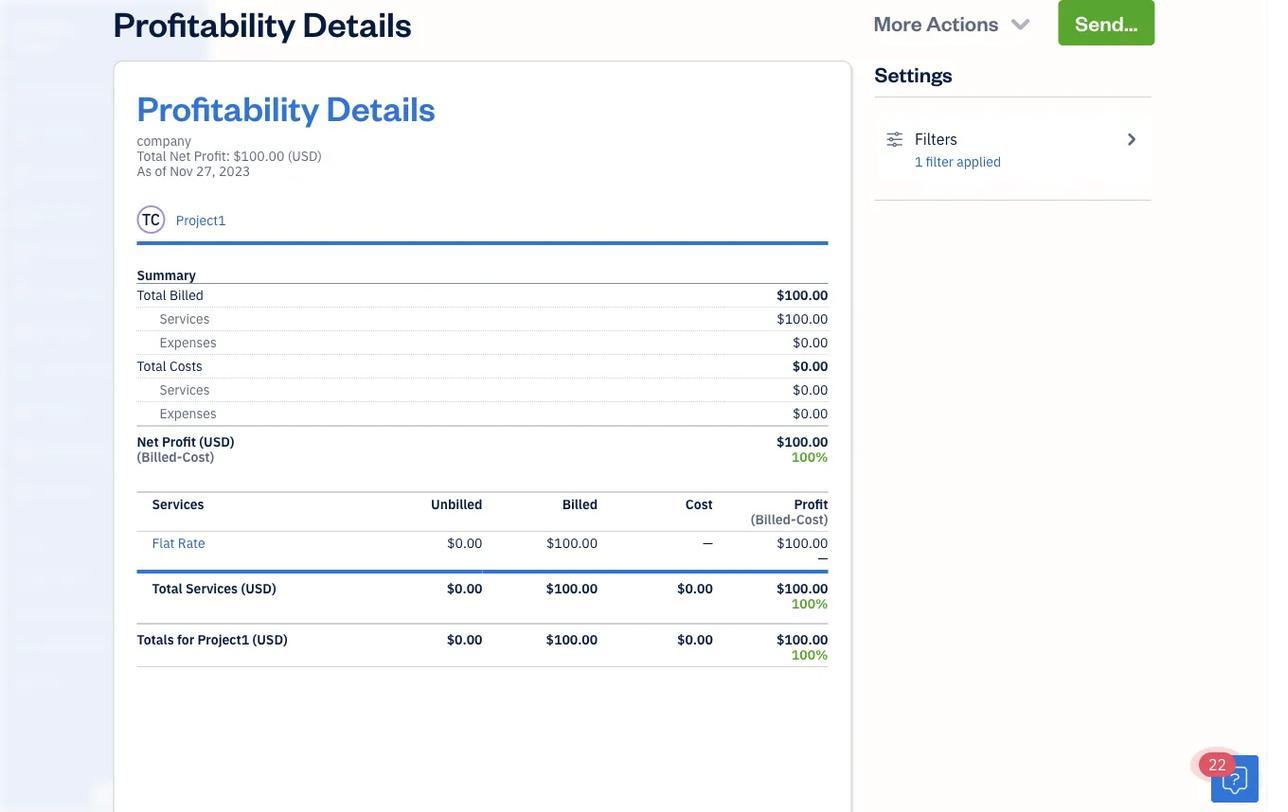 Task type: describe. For each thing, give the bounding box(es) containing it.
totals for project1 ( usd )
[[137, 631, 288, 649]]

profitability for profitability details
[[113, 0, 296, 45]]

of
[[155, 162, 167, 180]]

profit inside profit (billed-cost)
[[794, 496, 828, 513]]

— inside $100.00 —
[[818, 550, 828, 567]]

settings image
[[886, 128, 903, 151]]

total for total costs
[[137, 358, 166, 375]]

project image
[[12, 323, 35, 342]]

invoice image
[[12, 204, 35, 223]]

details for profitability details
[[303, 0, 412, 45]]

100% for )
[[792, 646, 828, 664]]

flat rate link
[[152, 535, 205, 552]]

profitability details
[[113, 0, 412, 45]]

total for total services ( usd )
[[152, 580, 183, 598]]

team members
[[14, 569, 97, 584]]

0 vertical spatial billed
[[169, 286, 204, 304]]

connections
[[44, 639, 111, 654]]

chevronright image
[[1122, 128, 1140, 151]]

0 horizontal spatial —
[[703, 535, 713, 552]]

resource center badge image
[[1211, 756, 1259, 803]]

$100.00 100% for total services ( usd )
[[776, 580, 828, 613]]

cost) inside net profit ( usd ) (billed-cost)
[[182, 448, 214, 466]]

more actions button
[[857, 0, 1051, 45]]

total billed
[[137, 286, 204, 304]]

2 vertical spatial usd
[[257, 631, 283, 649]]

apps
[[14, 534, 42, 549]]

team
[[14, 569, 44, 584]]

usd for total services ( usd )
[[245, 580, 272, 598]]

cost) inside profit (billed-cost)
[[796, 511, 828, 528]]

owner
[[15, 37, 53, 53]]

services for unbilled
[[152, 496, 204, 513]]

(billed- inside net profit ( usd ) (billed-cost)
[[137, 448, 182, 466]]

total for total billed
[[137, 286, 166, 304]]

1 horizontal spatial settings
[[875, 60, 953, 87]]

for
[[177, 631, 194, 649]]

actions
[[926, 9, 999, 36]]

items and services
[[14, 604, 114, 619]]

bank connections link
[[5, 631, 203, 664]]

company inside main 'element'
[[15, 18, 74, 36]]

profit:
[[194, 147, 230, 165]]

project1 link
[[168, 212, 226, 229]]

company owner
[[15, 18, 74, 53]]

1 filter applied
[[915, 153, 1001, 170]]

payment image
[[12, 243, 35, 262]]

rate
[[178, 535, 205, 552]]

totals
[[137, 631, 174, 649]]

tc
[[142, 210, 160, 230]]

) for net profit ( usd ) (billed-cost)
[[230, 433, 234, 451]]

applied
[[957, 153, 1001, 170]]

bank connections
[[14, 639, 111, 654]]

flat
[[152, 535, 175, 552]]

services for $100.00
[[160, 310, 210, 328]]

22
[[1208, 755, 1227, 775]]

(usd)
[[288, 147, 322, 165]]

company inside profitability details company total net profit: $100.00 (usd) as of nov 27, 2023
[[137, 132, 191, 150]]

100% for total services ( usd )
[[792, 595, 828, 613]]

items and services link
[[5, 596, 203, 629]]



Task type: vqa. For each thing, say whether or not it's contained in the screenshot.
10 button
no



Task type: locate. For each thing, give the bounding box(es) containing it.
flat rate
[[152, 535, 205, 552]]

0 vertical spatial profit
[[162, 433, 196, 451]]

)
[[230, 433, 234, 451], [272, 580, 276, 598], [283, 631, 288, 649]]

items
[[14, 604, 43, 619]]

total left the costs
[[137, 358, 166, 375]]

1 vertical spatial profit
[[794, 496, 828, 513]]

total down summary
[[137, 286, 166, 304]]

services
[[160, 310, 210, 328], [160, 381, 210, 399], [152, 496, 204, 513], [186, 580, 238, 598], [68, 604, 114, 619]]

1 expenses from the top
[[160, 334, 217, 351]]

timer image
[[12, 363, 35, 382]]

0 vertical spatial profitability
[[113, 0, 296, 45]]

profit inside net profit ( usd ) (billed-cost)
[[162, 433, 196, 451]]

cost
[[685, 496, 713, 513]]

more actions
[[874, 9, 999, 36]]

profit up $100.00 —
[[794, 496, 828, 513]]

0 horizontal spatial settings
[[14, 674, 58, 689]]

company up the owner
[[15, 18, 74, 36]]

1 vertical spatial company
[[137, 132, 191, 150]]

summary
[[137, 267, 196, 284]]

1 vertical spatial settings
[[14, 674, 58, 689]]

— down profit (billed-cost)
[[818, 550, 828, 567]]

2 horizontal spatial (
[[252, 631, 257, 649]]

1 vertical spatial (billed-
[[751, 511, 796, 528]]

(billed- up flat
[[137, 448, 182, 466]]

0 horizontal spatial net
[[137, 433, 159, 451]]

team members link
[[5, 561, 203, 594]]

settings link
[[5, 666, 203, 699]]

( inside net profit ( usd ) (billed-cost)
[[199, 433, 204, 451]]

cost) up rate
[[182, 448, 214, 466]]

(billed-
[[137, 448, 182, 466], [751, 511, 796, 528]]

) for total services ( usd )
[[272, 580, 276, 598]]

services for $0.00
[[160, 381, 210, 399]]

1
[[915, 153, 923, 170]]

3 100% from the top
[[792, 646, 828, 664]]

2 expenses from the top
[[160, 405, 217, 422]]

( for services
[[241, 580, 245, 598]]

profitability for profitability details company total net profit: $100.00 (usd) as of nov 27, 2023
[[137, 84, 320, 129]]

net
[[169, 147, 191, 165], [137, 433, 159, 451]]

profitability
[[113, 0, 296, 45], [137, 84, 320, 129]]

services down the costs
[[160, 381, 210, 399]]

100%
[[792, 448, 828, 466], [792, 595, 828, 613], [792, 646, 828, 664]]

0 horizontal spatial (
[[199, 433, 204, 451]]

( down the costs
[[199, 433, 204, 451]]

settings down more
[[875, 60, 953, 87]]

$100.00 100% for )
[[776, 631, 828, 664]]

services down rate
[[186, 580, 238, 598]]

company
[[15, 18, 74, 36], [137, 132, 191, 150]]

0 vertical spatial (
[[199, 433, 204, 451]]

( up totals for project1 ( usd )
[[241, 580, 245, 598]]

client image
[[12, 124, 35, 143]]

0 horizontal spatial (billed-
[[137, 448, 182, 466]]

net profit ( usd ) (billed-cost)
[[137, 433, 234, 466]]

chevrondown image
[[1007, 9, 1034, 36]]

1 vertical spatial 100%
[[792, 595, 828, 613]]

services inside main 'element'
[[68, 604, 114, 619]]

filters
[[915, 129, 958, 149]]

billed
[[169, 286, 204, 304], [562, 496, 598, 513]]

1 vertical spatial profitability
[[137, 84, 320, 129]]

project1 down 27,
[[176, 212, 226, 229]]

0 vertical spatial cost)
[[182, 448, 214, 466]]

1 vertical spatial details
[[326, 84, 435, 129]]

1 horizontal spatial profit
[[794, 496, 828, 513]]

2 vertical spatial )
[[283, 631, 288, 649]]

(billed- up $100.00 —
[[751, 511, 796, 528]]

1 vertical spatial billed
[[562, 496, 598, 513]]

costs
[[169, 358, 203, 375]]

2 100% from the top
[[792, 595, 828, 613]]

) inside net profit ( usd ) (billed-cost)
[[230, 433, 234, 451]]

chart image
[[12, 442, 35, 461]]

0 horizontal spatial cost)
[[182, 448, 214, 466]]

1 horizontal spatial cost)
[[796, 511, 828, 528]]

filter
[[926, 153, 954, 170]]

$100.00
[[233, 147, 284, 165], [776, 286, 828, 304], [777, 310, 828, 328], [776, 433, 828, 451], [546, 535, 598, 552], [777, 535, 828, 552], [546, 580, 598, 598], [776, 580, 828, 598], [546, 631, 598, 649], [776, 631, 828, 649]]

0 vertical spatial net
[[169, 147, 191, 165]]

total left nov
[[137, 147, 166, 165]]

( for profit
[[199, 433, 204, 451]]

settings
[[875, 60, 953, 87], [14, 674, 58, 689]]

usd
[[204, 433, 230, 451], [245, 580, 272, 598], [257, 631, 283, 649]]

0 horizontal spatial profit
[[162, 433, 196, 451]]

0 vertical spatial project1
[[176, 212, 226, 229]]

net inside net profit ( usd ) (billed-cost)
[[137, 433, 159, 451]]

usd for net profit ( usd ) (billed-cost)
[[204, 433, 230, 451]]

more
[[874, 9, 922, 36]]

(
[[199, 433, 204, 451], [241, 580, 245, 598], [252, 631, 257, 649]]

cost)
[[182, 448, 214, 466], [796, 511, 828, 528]]

estimate image
[[12, 164, 35, 183]]

2023
[[219, 162, 251, 180]]

1 horizontal spatial net
[[169, 147, 191, 165]]

project1 right for
[[197, 631, 249, 649]]

0 horizontal spatial company
[[15, 18, 74, 36]]

1 vertical spatial net
[[137, 433, 159, 451]]

profit
[[162, 433, 196, 451], [794, 496, 828, 513]]

0 vertical spatial $100.00 100%
[[776, 433, 828, 466]]

22 button
[[1199, 753, 1259, 803]]

expenses up net profit ( usd ) (billed-cost)
[[160, 405, 217, 422]]

—
[[703, 535, 713, 552], [818, 550, 828, 567]]

0 vertical spatial company
[[15, 18, 74, 36]]

1 vertical spatial project1
[[197, 631, 249, 649]]

details inside profitability details company total net profit: $100.00 (usd) as of nov 27, 2023
[[326, 84, 435, 129]]

1 horizontal spatial company
[[137, 132, 191, 150]]

( down total services ( usd )
[[252, 631, 257, 649]]

1 vertical spatial expenses
[[160, 405, 217, 422]]

freshbooks image
[[89, 782, 119, 805]]

total
[[137, 147, 166, 165], [137, 286, 166, 304], [137, 358, 166, 375], [152, 580, 183, 598]]

2 vertical spatial $100.00 100%
[[776, 631, 828, 664]]

0 vertical spatial )
[[230, 433, 234, 451]]

cost) up $100.00 —
[[796, 511, 828, 528]]

1 horizontal spatial (
[[241, 580, 245, 598]]

1 horizontal spatial )
[[272, 580, 276, 598]]

2 vertical spatial (
[[252, 631, 257, 649]]

1 $100.00 100% from the top
[[776, 433, 828, 466]]

dashboard image
[[12, 84, 35, 103]]

$0.00
[[793, 334, 828, 351], [792, 358, 828, 375], [793, 381, 828, 399], [793, 405, 828, 422], [447, 535, 483, 552], [447, 580, 483, 598], [677, 580, 713, 598], [447, 631, 483, 649], [677, 631, 713, 649]]

usd inside net profit ( usd ) (billed-cost)
[[204, 433, 230, 451]]

1 vertical spatial (
[[241, 580, 245, 598]]

0 vertical spatial details
[[303, 0, 412, 45]]

details for profitability details company total net profit: $100.00 (usd) as of nov 27, 2023
[[326, 84, 435, 129]]

1 horizontal spatial —
[[818, 550, 828, 567]]

members
[[46, 569, 97, 584]]

3 $100.00 100% from the top
[[776, 631, 828, 664]]

1 vertical spatial )
[[272, 580, 276, 598]]

$100.00 —
[[777, 535, 828, 567]]

profit down the costs
[[162, 433, 196, 451]]

settings inside settings "link"
[[14, 674, 58, 689]]

money image
[[12, 402, 35, 421]]

details
[[303, 0, 412, 45], [326, 84, 435, 129]]

services up the flat rate link
[[152, 496, 204, 513]]

2 horizontal spatial )
[[283, 631, 288, 649]]

0 vertical spatial settings
[[875, 60, 953, 87]]

expenses
[[160, 334, 217, 351], [160, 405, 217, 422]]

bank
[[14, 639, 41, 654]]

expenses up the costs
[[160, 334, 217, 351]]

project1
[[176, 212, 226, 229], [197, 631, 249, 649]]

$100.00 100%
[[776, 433, 828, 466], [776, 580, 828, 613], [776, 631, 828, 664]]

main element
[[0, 0, 256, 813]]

unbilled
[[431, 496, 483, 513]]

total services ( usd )
[[152, 580, 276, 598]]

0 horizontal spatial )
[[230, 433, 234, 451]]

0 vertical spatial 100%
[[792, 448, 828, 466]]

services right and on the bottom of page
[[68, 604, 114, 619]]

0 vertical spatial expenses
[[160, 334, 217, 351]]

$100.00 inside profitability details company total net profit: $100.00 (usd) as of nov 27, 2023
[[233, 147, 284, 165]]

net right of
[[169, 147, 191, 165]]

— down cost
[[703, 535, 713, 552]]

net inside profitability details company total net profit: $100.00 (usd) as of nov 27, 2023
[[169, 147, 191, 165]]

nov
[[170, 162, 193, 180]]

total inside profitability details company total net profit: $100.00 (usd) as of nov 27, 2023
[[137, 147, 166, 165]]

1 vertical spatial usd
[[245, 580, 272, 598]]

report image
[[12, 482, 35, 501]]

send… button
[[1058, 0, 1155, 45]]

1 horizontal spatial billed
[[562, 496, 598, 513]]

profit (billed-cost)
[[751, 496, 828, 528]]

0 vertical spatial usd
[[204, 433, 230, 451]]

send…
[[1075, 9, 1138, 36]]

2 vertical spatial 100%
[[792, 646, 828, 664]]

1 vertical spatial $100.00 100%
[[776, 580, 828, 613]]

expense image
[[12, 283, 35, 302]]

1 vertical spatial cost)
[[796, 511, 828, 528]]

as
[[137, 162, 152, 180]]

(billed- inside profit (billed-cost)
[[751, 511, 796, 528]]

and
[[46, 604, 66, 619]]

0 horizontal spatial billed
[[169, 286, 204, 304]]

settings down the bank on the bottom of the page
[[14, 674, 58, 689]]

27,
[[196, 162, 216, 180]]

apps link
[[5, 526, 203, 559]]

total costs
[[137, 358, 203, 375]]

profitability details company total net profit: $100.00 (usd) as of nov 27, 2023
[[137, 84, 435, 180]]

company up of
[[137, 132, 191, 150]]

profitability inside profitability details company total net profit: $100.00 (usd) as of nov 27, 2023
[[137, 84, 320, 129]]

1 100% from the top
[[792, 448, 828, 466]]

services down "total billed"
[[160, 310, 210, 328]]

1 horizontal spatial (billed-
[[751, 511, 796, 528]]

2 $100.00 100% from the top
[[776, 580, 828, 613]]

total down flat
[[152, 580, 183, 598]]

net down total costs
[[137, 433, 159, 451]]

0 vertical spatial (billed-
[[137, 448, 182, 466]]



